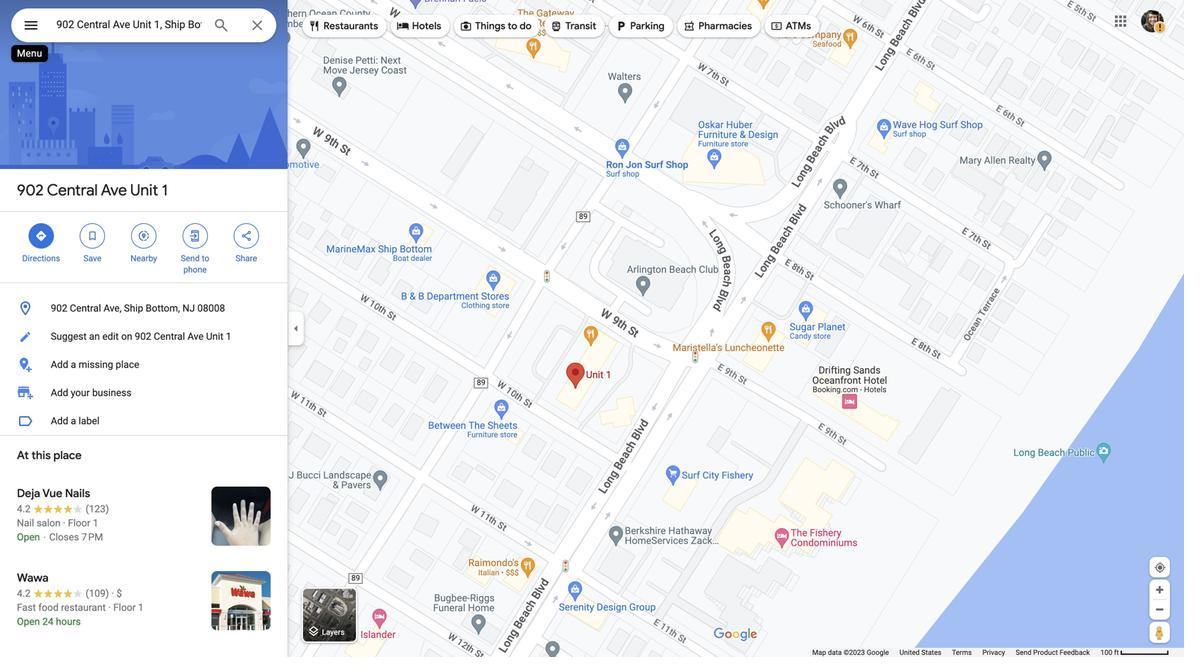 Task type: locate. For each thing, give the bounding box(es) containing it.
1 horizontal spatial unit
[[206, 331, 224, 343]]

collapse side panel image
[[288, 321, 304, 337]]

nail salon · floor 1 open ⋅ closes 7 pm
[[17, 518, 103, 544]]

 button
[[11, 8, 51, 45]]

4.2 up nail
[[17, 504, 31, 515]]

0 vertical spatial ·
[[63, 518, 66, 529]]

0 horizontal spatial 902
[[17, 180, 44, 200]]

privacy
[[983, 649, 1006, 657]]

at
[[17, 449, 29, 463]]

1 horizontal spatial place
[[116, 359, 139, 371]]

1 horizontal spatial ·
[[108, 602, 111, 614]]

1 horizontal spatial to
[[508, 20, 517, 32]]

send inside send to phone
[[181, 254, 200, 264]]

to up phone at the left of page
[[202, 254, 209, 264]]

send up phone at the left of page
[[181, 254, 200, 264]]

0 vertical spatial a
[[71, 359, 76, 371]]

suggest an edit on 902 central ave unit 1
[[51, 331, 232, 343]]

central down bottom,
[[154, 331, 185, 343]]

1 horizontal spatial ave
[[188, 331, 204, 343]]

place down on
[[116, 359, 139, 371]]

a left missing
[[71, 359, 76, 371]]

1 left collapse side panel icon
[[226, 331, 232, 343]]

terms button
[[952, 649, 972, 658]]

add a label button
[[0, 408, 288, 436]]

· down (109)
[[108, 602, 111, 614]]

states
[[922, 649, 942, 657]]

1 vertical spatial a
[[71, 416, 76, 427]]

1 open from the top
[[17, 532, 40, 544]]

central left ave,
[[70, 303, 101, 314]]

902 central ave, ship bottom, nj 08008
[[51, 303, 225, 314]]

1 vertical spatial unit
[[206, 331, 224, 343]]

send left product
[[1016, 649, 1032, 657]]

add left your
[[51, 387, 68, 399]]

1 down '(123)'
[[93, 518, 98, 529]]

central for ave
[[47, 180, 98, 200]]

902 right on
[[135, 331, 151, 343]]

pharmacies
[[699, 20, 752, 32]]

footer containing map data ©2023 google
[[813, 649, 1101, 658]]

unit down 08008
[[206, 331, 224, 343]]

1 horizontal spatial send
[[1016, 649, 1032, 657]]

2 vertical spatial 902
[[135, 331, 151, 343]]

1 horizontal spatial 902
[[51, 303, 67, 314]]

1 horizontal spatial floor
[[113, 602, 136, 614]]

0 vertical spatial add
[[51, 359, 68, 371]]

1 add from the top
[[51, 359, 68, 371]]

0 horizontal spatial send
[[181, 254, 200, 264]]

to
[[508, 20, 517, 32], [202, 254, 209, 264]]

add
[[51, 359, 68, 371], [51, 387, 68, 399], [51, 416, 68, 427]]

1 vertical spatial add
[[51, 387, 68, 399]]

an
[[89, 331, 100, 343]]

on
[[121, 331, 132, 343]]

0 horizontal spatial floor
[[68, 518, 90, 529]]

4.2 for (123)
[[17, 504, 31, 515]]

google maps element
[[0, 0, 1184, 658]]

nails
[[65, 487, 90, 501]]

product
[[1034, 649, 1058, 657]]

1 vertical spatial ave
[[188, 331, 204, 343]]

show street view coverage image
[[1150, 623, 1170, 644]]

2 vertical spatial ·
[[108, 602, 111, 614]]

4.2 stars 109 reviews image
[[17, 587, 109, 601]]

add for add a missing place
[[51, 359, 68, 371]]

 atms
[[771, 18, 811, 34]]

to inside  things to do
[[508, 20, 517, 32]]

a inside "button"
[[71, 416, 76, 427]]

send
[[181, 254, 200, 264], [1016, 649, 1032, 657]]

a inside button
[[71, 359, 76, 371]]

united states
[[900, 649, 942, 657]]

add left label
[[51, 416, 68, 427]]

1 vertical spatial send
[[1016, 649, 1032, 657]]

phone
[[183, 265, 207, 275]]

1 4.2 from the top
[[17, 504, 31, 515]]

1 right restaurant on the left of page
[[138, 602, 144, 614]]

· inside fast food restaurant · floor 1 open 24 hours
[[108, 602, 111, 614]]

floor inside nail salon · floor 1 open ⋅ closes 7 pm
[[68, 518, 90, 529]]

· down 4.2 stars 123 reviews image
[[63, 518, 66, 529]]

suggest
[[51, 331, 87, 343]]

0 vertical spatial central
[[47, 180, 98, 200]]

add down suggest
[[51, 359, 68, 371]]

add a missing place
[[51, 359, 139, 371]]

do
[[520, 20, 532, 32]]

add inside "button"
[[51, 416, 68, 427]]

missing
[[79, 359, 113, 371]]

fast food restaurant · floor 1 open 24 hours
[[17, 602, 144, 628]]

2 horizontal spatial 902
[[135, 331, 151, 343]]

ave inside button
[[188, 331, 204, 343]]

1 vertical spatial ·
[[111, 588, 114, 600]]

add your business
[[51, 387, 132, 399]]

0 horizontal spatial to
[[202, 254, 209, 264]]

place right the this
[[53, 449, 82, 463]]


[[137, 228, 150, 244]]

floor
[[68, 518, 90, 529], [113, 602, 136, 614]]

hours
[[56, 617, 81, 628]]

0 vertical spatial 4.2
[[17, 504, 31, 515]]

a
[[71, 359, 76, 371], [71, 416, 76, 427]]

label
[[79, 416, 100, 427]]


[[308, 18, 321, 34]]

1
[[162, 180, 168, 200], [226, 331, 232, 343], [93, 518, 98, 529], [138, 602, 144, 614]]

0 vertical spatial open
[[17, 532, 40, 544]]

1 vertical spatial to
[[202, 254, 209, 264]]

0 vertical spatial to
[[508, 20, 517, 32]]

0 vertical spatial send
[[181, 254, 200, 264]]

price: inexpensive image
[[117, 588, 122, 600]]

902 up 
[[17, 180, 44, 200]]


[[550, 18, 563, 34]]

0 vertical spatial floor
[[68, 518, 90, 529]]

24
[[42, 617, 53, 628]]

2 horizontal spatial ·
[[111, 588, 114, 600]]

a for label
[[71, 416, 76, 427]]

to left do
[[508, 20, 517, 32]]

2 add from the top
[[51, 387, 68, 399]]

a for missing
[[71, 359, 76, 371]]

902 central ave, ship bottom, nj 08008 button
[[0, 295, 288, 323]]

·
[[63, 518, 66, 529], [111, 588, 114, 600], [108, 602, 111, 614]]

unit inside button
[[206, 331, 224, 343]]

 hotels
[[397, 18, 441, 34]]

none field inside 902 central ave unit 1, ship bottom, nj 08008 field
[[56, 16, 202, 33]]

add a label
[[51, 416, 100, 427]]

central
[[47, 180, 98, 200], [70, 303, 101, 314], [154, 331, 185, 343]]

atms
[[786, 20, 811, 32]]

ave up actions for 902 central ave unit 1 region
[[101, 180, 127, 200]]

send inside button
[[1016, 649, 1032, 657]]

parking
[[630, 20, 665, 32]]

0 vertical spatial 902
[[17, 180, 44, 200]]

map data ©2023 google
[[813, 649, 889, 657]]

add inside button
[[51, 359, 68, 371]]

1 a from the top
[[71, 359, 76, 371]]

unit up 
[[130, 180, 158, 200]]

3 add from the top
[[51, 416, 68, 427]]

1 vertical spatial place
[[53, 449, 82, 463]]

unit
[[130, 180, 158, 200], [206, 331, 224, 343]]

privacy button
[[983, 649, 1006, 658]]

open
[[17, 532, 40, 544], [17, 617, 40, 628]]

place
[[116, 359, 139, 371], [53, 449, 82, 463]]

a left label
[[71, 416, 76, 427]]

floor down $
[[113, 602, 136, 614]]

$
[[117, 588, 122, 600]]

floor up 7 pm
[[68, 518, 90, 529]]

2 4.2 from the top
[[17, 588, 31, 600]]

central up the 
[[47, 180, 98, 200]]

footer
[[813, 649, 1101, 658]]

open down fast
[[17, 617, 40, 628]]

4.2
[[17, 504, 31, 515], [17, 588, 31, 600]]

actions for 902 central ave unit 1 region
[[0, 212, 288, 283]]

2 a from the top
[[71, 416, 76, 427]]

2 vertical spatial add
[[51, 416, 68, 427]]

0 horizontal spatial ·
[[63, 518, 66, 529]]

1 vertical spatial 902
[[51, 303, 67, 314]]

None field
[[56, 16, 202, 33]]

deja
[[17, 487, 40, 501]]

2 open from the top
[[17, 617, 40, 628]]

1 vertical spatial floor
[[113, 602, 136, 614]]

0 horizontal spatial ave
[[101, 180, 127, 200]]

0 vertical spatial place
[[116, 359, 139, 371]]

1 inside button
[[226, 331, 232, 343]]

ave down nj
[[188, 331, 204, 343]]

902 for 902 central ave, ship bottom, nj 08008
[[51, 303, 67, 314]]

nearby
[[130, 254, 157, 264]]

902 Central Ave Unit 1, Ship Bottom, NJ 08008 field
[[11, 8, 276, 42]]

4.2 up fast
[[17, 588, 31, 600]]

 parking
[[615, 18, 665, 34]]

footer inside google maps element
[[813, 649, 1101, 658]]

902 up suggest
[[51, 303, 67, 314]]

902 for 902 central ave unit 1
[[17, 180, 44, 200]]

suggest an edit on 902 central ave unit 1 button
[[0, 323, 288, 351]]

902
[[17, 180, 44, 200], [51, 303, 67, 314], [135, 331, 151, 343]]

ave,
[[104, 303, 122, 314]]

open down nail
[[17, 532, 40, 544]]

1 vertical spatial central
[[70, 303, 101, 314]]

1 vertical spatial open
[[17, 617, 40, 628]]


[[683, 18, 696, 34]]

fast
[[17, 602, 36, 614]]

add a missing place button
[[0, 351, 288, 379]]

send for send product feedback
[[1016, 649, 1032, 657]]

0 horizontal spatial unit
[[130, 180, 158, 200]]

vue
[[42, 487, 62, 501]]

map
[[813, 649, 826, 657]]

send product feedback button
[[1016, 649, 1090, 658]]

to inside send to phone
[[202, 254, 209, 264]]

100 ft button
[[1101, 649, 1170, 657]]


[[35, 228, 48, 244]]

· left $
[[111, 588, 114, 600]]

1 vertical spatial 4.2
[[17, 588, 31, 600]]



Task type: vqa. For each thing, say whether or not it's contained in the screenshot.
footer at bottom inside the Google Maps element
no



Task type: describe. For each thing, give the bounding box(es) containing it.
902 central ave unit 1 main content
[[0, 0, 288, 658]]

100 ft
[[1101, 649, 1119, 657]]


[[240, 228, 253, 244]]

(109)
[[86, 588, 109, 600]]

place inside button
[[116, 359, 139, 371]]

0 horizontal spatial place
[[53, 449, 82, 463]]


[[615, 18, 628, 34]]


[[23, 15, 39, 36]]

nail
[[17, 518, 34, 529]]


[[460, 18, 472, 34]]

 restaurants
[[308, 18, 378, 34]]

⋅
[[42, 532, 47, 544]]

business
[[92, 387, 132, 399]]

united
[[900, 649, 920, 657]]

closes
[[49, 532, 79, 544]]

layers
[[322, 628, 345, 637]]

 transit
[[550, 18, 597, 34]]

salon
[[37, 518, 60, 529]]

food
[[38, 602, 59, 614]]


[[771, 18, 783, 34]]

bottom,
[[146, 303, 180, 314]]

things
[[475, 20, 506, 32]]

feedback
[[1060, 649, 1090, 657]]

· inside nail salon · floor 1 open ⋅ closes 7 pm
[[63, 518, 66, 529]]

 pharmacies
[[683, 18, 752, 34]]

08008
[[197, 303, 225, 314]]

0 vertical spatial ave
[[101, 180, 127, 200]]

· $
[[111, 588, 122, 600]]

7 pm
[[81, 532, 103, 544]]

share
[[236, 254, 257, 264]]

100
[[1101, 649, 1113, 657]]


[[189, 228, 201, 244]]

floor inside fast food restaurant · floor 1 open 24 hours
[[113, 602, 136, 614]]

restaurants
[[324, 20, 378, 32]]


[[397, 18, 409, 34]]

central for ave,
[[70, 303, 101, 314]]

data
[[828, 649, 842, 657]]


[[86, 228, 99, 244]]

4.2 for (109)
[[17, 588, 31, 600]]

nj
[[182, 303, 195, 314]]

1 up actions for 902 central ave unit 1 region
[[162, 180, 168, 200]]

send to phone
[[181, 254, 209, 275]]

1 inside fast food restaurant · floor 1 open 24 hours
[[138, 602, 144, 614]]

your
[[71, 387, 90, 399]]

1 inside nail salon · floor 1 open ⋅ closes 7 pm
[[93, 518, 98, 529]]

united states button
[[900, 649, 942, 658]]

edit
[[102, 331, 119, 343]]

ship
[[124, 303, 143, 314]]

0 vertical spatial unit
[[130, 180, 158, 200]]

send product feedback
[[1016, 649, 1090, 657]]

open inside fast food restaurant · floor 1 open 24 hours
[[17, 617, 40, 628]]

 search field
[[11, 8, 276, 45]]

2 vertical spatial central
[[154, 331, 185, 343]]

add your business link
[[0, 379, 288, 408]]

show your location image
[[1154, 562, 1167, 575]]

this
[[31, 449, 51, 463]]

save
[[83, 254, 102, 264]]

add for add a label
[[51, 416, 68, 427]]

terms
[[952, 649, 972, 657]]

deja vue nails
[[17, 487, 90, 501]]

(123)
[[86, 504, 109, 515]]

at this place
[[17, 449, 82, 463]]

902 central ave unit 1
[[17, 180, 168, 200]]

google
[[867, 649, 889, 657]]

zoom out image
[[1155, 605, 1165, 616]]

ft
[[1115, 649, 1119, 657]]

4.2 stars 123 reviews image
[[17, 503, 109, 517]]

©2023
[[844, 649, 865, 657]]

 things to do
[[460, 18, 532, 34]]

zoom in image
[[1155, 585, 1165, 596]]

restaurant
[[61, 602, 106, 614]]

send for send to phone
[[181, 254, 200, 264]]

open inside nail salon · floor 1 open ⋅ closes 7 pm
[[17, 532, 40, 544]]

directions
[[22, 254, 60, 264]]

hotels
[[412, 20, 441, 32]]

add for add your business
[[51, 387, 68, 399]]



